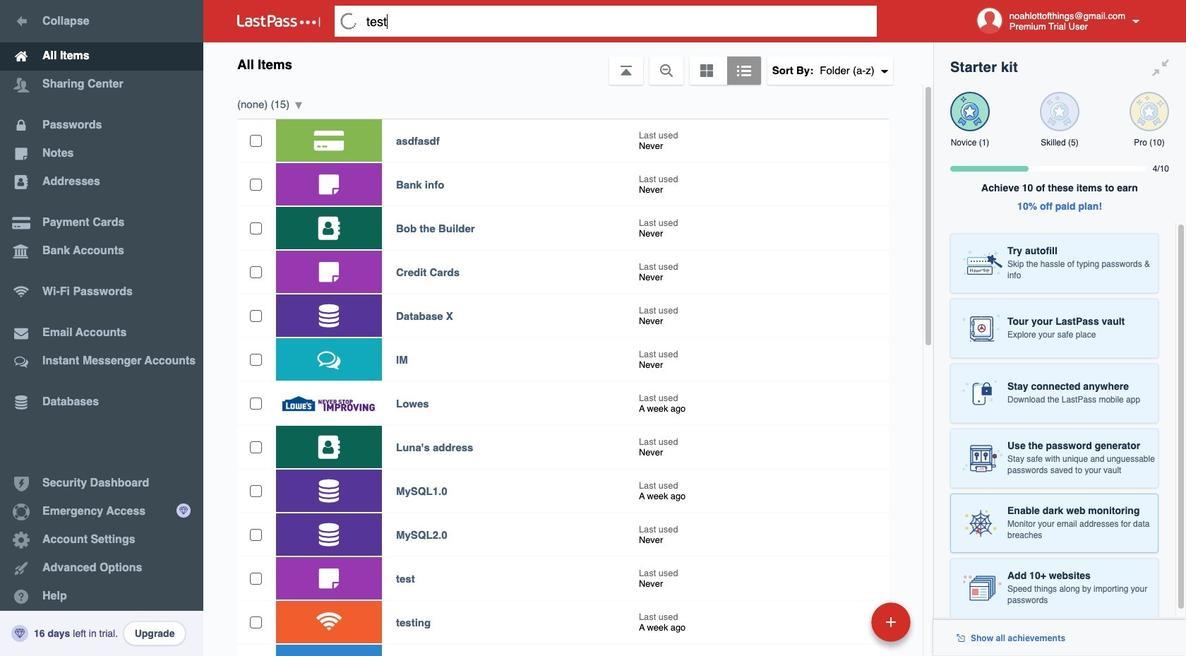 Task type: locate. For each thing, give the bounding box(es) containing it.
Search search field
[[335, 6, 899, 37]]

vault options navigation
[[203, 42, 934, 85]]

lastpass image
[[237, 15, 321, 28]]

search my vault text field
[[335, 6, 899, 37]]

clear search image
[[335, 6, 363, 37]]

new item element
[[774, 602, 916, 642]]



Task type: describe. For each thing, give the bounding box(es) containing it.
new item navigation
[[774, 598, 920, 656]]

main navigation navigation
[[0, 0, 203, 656]]



Task type: vqa. For each thing, say whether or not it's contained in the screenshot.
New item Image
no



